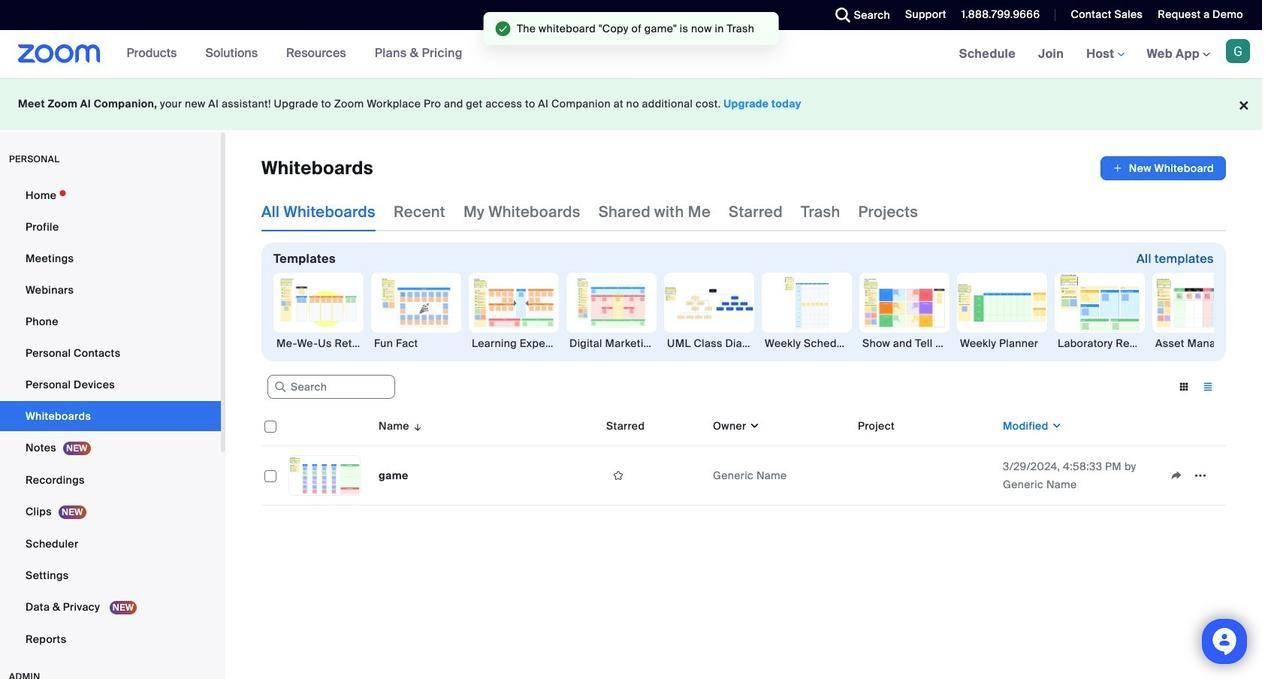 Task type: locate. For each thing, give the bounding box(es) containing it.
footer
[[0, 78, 1263, 130]]

click to star the whiteboard game image
[[607, 469, 631, 483]]

arrow down image
[[410, 417, 423, 435]]

more options for game image
[[1189, 469, 1213, 483]]

profile picture image
[[1227, 39, 1251, 63]]

grid mode, not selected image
[[1173, 380, 1197, 394]]

game element
[[379, 469, 409, 483]]

uml class diagram element
[[665, 336, 755, 351]]

fun fact element
[[371, 336, 462, 351]]

cell
[[853, 447, 998, 506]]

asset management element
[[1153, 336, 1243, 351]]

weekly planner element
[[958, 336, 1048, 351]]

application
[[1101, 156, 1227, 180], [262, 407, 1227, 506], [1165, 465, 1221, 487]]

banner
[[0, 30, 1263, 79]]



Task type: describe. For each thing, give the bounding box(es) containing it.
show and tell with a twist element
[[860, 336, 950, 351]]

personal menu menu
[[0, 180, 221, 656]]

zoom logo image
[[18, 44, 100, 63]]

share image
[[1165, 469, 1189, 483]]

tabs of all whiteboard page tab list
[[262, 192, 919, 232]]

me-we-us retrospective element
[[274, 336, 364, 351]]

meetings navigation
[[948, 30, 1263, 79]]

down image
[[1049, 419, 1063, 434]]

add image
[[1113, 161, 1124, 176]]

Search text field
[[268, 375, 395, 399]]

list mode, selected image
[[1197, 380, 1221, 394]]

product information navigation
[[115, 30, 474, 78]]

success image
[[496, 21, 511, 36]]

weekly schedule element
[[762, 336, 853, 351]]

thumbnail of game image
[[289, 456, 360, 495]]

digital marketing canvas element
[[567, 336, 657, 351]]

learning experience canvas element
[[469, 336, 559, 351]]

laboratory report element
[[1056, 336, 1146, 351]]



Task type: vqa. For each thing, say whether or not it's contained in the screenshot.
IDEATION
no



